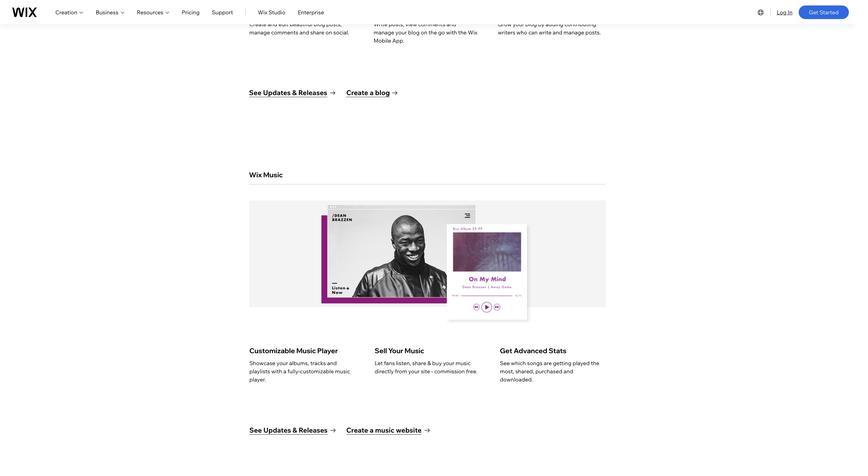 Task type: vqa. For each thing, say whether or not it's contained in the screenshot.
the Get Started link
yes



Task type: describe. For each thing, give the bounding box(es) containing it.
create a music website link
[[346, 426, 430, 436]]

listen,
[[396, 360, 411, 367]]

pricing
[[182, 9, 200, 16]]

blog inside write posts, view comments and manage your blog on the go with the wix mobile app.
[[408, 29, 420, 36]]

get advanced stats
[[500, 347, 567, 356]]

1 horizontal spatial music
[[375, 427, 395, 435]]

showcase
[[249, 360, 276, 367]]

view
[[406, 21, 417, 28]]

your inside 'showcase your albums, tracks and playlists with a fully-customizable music player.'
[[277, 360, 288, 367]]

played
[[573, 360, 590, 367]]

get started link
[[799, 5, 849, 19]]

create for create a blog
[[346, 89, 368, 97]]

get started
[[809, 9, 839, 16]]

wix music
[[249, 171, 283, 179]]

customizable music player
[[249, 347, 338, 356]]

posts, inside the create and edit beautiful blog posts, manage comments and share on social.
[[327, 21, 342, 28]]

let fans listen, share & buy your music directly from your site - commission free.
[[375, 360, 478, 375]]

get for get started
[[809, 9, 819, 16]]

your for sell
[[388, 347, 404, 356]]

manage your blog
[[249, 8, 309, 16]]

fans
[[384, 360, 395, 367]]

most,
[[500, 369, 514, 375]]

site
[[421, 369, 430, 375]]

free.
[[466, 369, 478, 375]]

support link
[[212, 8, 233, 16]]

releases for bottommost see updates & releases link
[[299, 427, 328, 435]]

manage inside write posts, view comments and manage your blog on the go with the wix mobile app.
[[374, 29, 394, 36]]

language selector, english selected image
[[757, 8, 765, 16]]

tracks
[[310, 360, 326, 367]]

get for get advanced stats
[[500, 347, 513, 356]]

in
[[788, 9, 793, 16]]

1 horizontal spatial the
[[458, 29, 467, 36]]

app.
[[393, 37, 404, 44]]

blog
[[294, 8, 309, 16]]

social.
[[333, 29, 349, 36]]

posts, inside write posts, view comments and manage your blog on the go with the wix mobile app.
[[389, 21, 404, 28]]

from
[[395, 369, 407, 375]]

pricing link
[[182, 8, 200, 16]]

comments inside the create and edit beautiful blog posts, manage comments and share on social.
[[271, 29, 298, 36]]

a inside 'showcase your albums, tracks and playlists with a fully-customizable music player.'
[[284, 369, 286, 375]]

resources
[[137, 9, 163, 16]]

contributing
[[565, 21, 596, 28]]

create for create a music website
[[346, 427, 368, 435]]

music for wix
[[263, 171, 283, 179]]

log
[[777, 9, 787, 16]]

by
[[538, 21, 545, 28]]

grow your blog by adding contributing writers who can write and manage posts.
[[498, 21, 601, 36]]

website
[[396, 427, 422, 435]]

sell
[[375, 347, 387, 356]]

which
[[511, 360, 526, 367]]

see inside see which songs are getting played the most, shared, purchased and downloaded.
[[500, 360, 510, 367]]

manage
[[249, 8, 276, 16]]

player.
[[249, 377, 266, 384]]

creation
[[55, 9, 77, 16]]

buy
[[432, 360, 442, 367]]

create a blog link
[[346, 88, 398, 98]]

downloaded.
[[500, 377, 533, 384]]

creation button
[[55, 8, 83, 16]]

create a blog
[[346, 89, 390, 97]]

list containing customizable music player
[[249, 330, 605, 401]]

manage your blog list
[[249, 0, 604, 64]]

enterprise link
[[298, 8, 324, 16]]

a for create a blog
[[370, 89, 374, 97]]

1 vertical spatial updates
[[264, 427, 291, 435]]

your left site
[[409, 369, 420, 375]]

0 vertical spatial &
[[292, 89, 297, 97]]

support
[[212, 9, 233, 16]]

music website displaying the wix music player image
[[249, 201, 606, 324]]

on inside the create and edit beautiful blog posts, manage comments and share on social.
[[326, 29, 332, 36]]

share inside the create and edit beautiful blog posts, manage comments and share on social.
[[311, 29, 325, 36]]

and inside write posts, view comments and manage your blog on the go with the wix mobile app.
[[447, 21, 456, 28]]

2 horizontal spatial music
[[405, 347, 424, 356]]

stats
[[549, 347, 567, 356]]

advanced
[[514, 347, 548, 356]]

manage inside the create and edit beautiful blog posts, manage comments and share on social.
[[249, 29, 270, 36]]

your for manage
[[278, 8, 293, 16]]

studio
[[269, 9, 286, 16]]

share inside let fans listen, share & buy your music directly from your site - commission free.
[[412, 360, 426, 367]]

music for customizable
[[297, 347, 316, 356]]

see updates & releases for bottommost see updates & releases link
[[249, 427, 328, 435]]

go
[[438, 29, 445, 36]]

on inside write posts, view comments and manage your blog on the go with the wix mobile app.
[[421, 29, 428, 36]]

grow
[[498, 21, 512, 28]]

sell your music
[[375, 347, 424, 356]]

see which songs are getting played the most, shared, purchased and downloaded.
[[500, 360, 600, 384]]

log in
[[777, 9, 793, 16]]

enterprise
[[298, 9, 324, 16]]

can
[[529, 29, 538, 36]]



Task type: locate. For each thing, give the bounding box(es) containing it.
1 horizontal spatial on
[[421, 29, 428, 36]]

1 vertical spatial get
[[500, 347, 513, 356]]

create a music website
[[346, 427, 422, 435]]

edit
[[279, 21, 289, 28]]

create
[[249, 21, 267, 28], [346, 89, 368, 97], [346, 427, 368, 435]]

0 horizontal spatial your
[[278, 8, 293, 16]]

0 horizontal spatial on
[[326, 29, 332, 36]]

1 vertical spatial create
[[346, 89, 368, 97]]

2 horizontal spatial manage
[[564, 29, 585, 36]]

music
[[456, 360, 471, 367], [335, 369, 350, 375], [375, 427, 395, 435]]

your inside write posts, view comments and manage your blog on the go with the wix mobile app.
[[396, 29, 407, 36]]

2 horizontal spatial music
[[456, 360, 471, 367]]

0 vertical spatial create
[[249, 21, 267, 28]]

blog inside the create and edit beautiful blog posts, manage comments and share on social.
[[314, 21, 325, 28]]

comments down edit
[[271, 29, 298, 36]]

started
[[820, 9, 839, 16]]

posts.
[[586, 29, 601, 36]]

and inside 'showcase your albums, tracks and playlists with a fully-customizable music player.'
[[327, 360, 337, 367]]

who
[[517, 29, 528, 36]]

the inside see which songs are getting played the most, shared, purchased and downloaded.
[[591, 360, 600, 367]]

business
[[96, 9, 118, 16]]

a for create a music website
[[370, 427, 374, 435]]

posts, left view
[[389, 21, 404, 28]]

your inside manage your blog list
[[278, 8, 293, 16]]

mobile
[[374, 37, 391, 44]]

create for create and edit beautiful blog posts, manage comments and share on social.
[[249, 21, 267, 28]]

1 manage from the left
[[249, 29, 270, 36]]

0 vertical spatial your
[[278, 8, 293, 16]]

1 horizontal spatial posts,
[[389, 21, 404, 28]]

releases
[[298, 89, 327, 97], [299, 427, 328, 435]]

2 vertical spatial see
[[249, 427, 262, 435]]

2 vertical spatial a
[[370, 427, 374, 435]]

playlists
[[249, 369, 270, 375]]

2 vertical spatial create
[[346, 427, 368, 435]]

1 vertical spatial comments
[[271, 29, 298, 36]]

shared,
[[516, 369, 534, 375]]

directly
[[375, 369, 394, 375]]

0 vertical spatial share
[[311, 29, 325, 36]]

1 horizontal spatial comments
[[418, 21, 446, 28]]

your inside grow your blog by adding contributing writers who can write and manage posts.
[[513, 21, 524, 28]]

music down player
[[335, 369, 350, 375]]

and inside see which songs are getting played the most, shared, purchased and downloaded.
[[564, 369, 573, 375]]

0 vertical spatial updates
[[263, 89, 291, 97]]

0 vertical spatial with
[[446, 29, 457, 36]]

your up the fans
[[388, 347, 404, 356]]

player
[[317, 347, 338, 356]]

comments up go
[[418, 21, 446, 28]]

purchased
[[536, 369, 563, 375]]

with
[[446, 29, 457, 36], [271, 369, 282, 375]]

and inside grow your blog by adding contributing writers who can write and manage posts.
[[553, 29, 563, 36]]

get inside list
[[500, 347, 513, 356]]

0 horizontal spatial the
[[429, 29, 437, 36]]

beautiful
[[290, 21, 313, 28]]

0 vertical spatial get
[[809, 9, 819, 16]]

2 on from the left
[[421, 29, 428, 36]]

on left go
[[421, 29, 428, 36]]

let
[[375, 360, 383, 367]]

commission
[[435, 369, 465, 375]]

adding
[[546, 21, 564, 28]]

your
[[278, 8, 293, 16], [388, 347, 404, 356]]

1 vertical spatial music
[[335, 369, 350, 375]]

1 horizontal spatial manage
[[374, 29, 394, 36]]

customizable
[[249, 347, 295, 356]]

0 horizontal spatial posts,
[[327, 21, 342, 28]]

music inside let fans listen, share & buy your music directly from your site - commission free.
[[456, 360, 471, 367]]

0 horizontal spatial comments
[[271, 29, 298, 36]]

1 vertical spatial see updates & releases
[[249, 427, 328, 435]]

0 vertical spatial see updates & releases
[[249, 89, 327, 97]]

see
[[249, 89, 262, 97], [500, 360, 510, 367], [249, 427, 262, 435]]

create inside the create and edit beautiful blog posts, manage comments and share on social.
[[249, 21, 267, 28]]

1 vertical spatial a
[[284, 369, 286, 375]]

with down the showcase at left bottom
[[271, 369, 282, 375]]

your
[[513, 21, 524, 28], [396, 29, 407, 36], [277, 360, 288, 367], [443, 360, 455, 367], [409, 369, 420, 375]]

resources button
[[137, 8, 170, 16]]

songs
[[527, 360, 543, 367]]

fully-
[[288, 369, 300, 375]]

writers
[[498, 29, 516, 36]]

1 vertical spatial see updates & releases link
[[249, 426, 336, 436]]

the
[[429, 29, 437, 36], [458, 29, 467, 36], [591, 360, 600, 367]]

1 vertical spatial wix
[[468, 29, 478, 36]]

posts, up social. in the left of the page
[[327, 21, 342, 28]]

manage
[[249, 29, 270, 36], [374, 29, 394, 36], [564, 29, 585, 36]]

0 horizontal spatial share
[[311, 29, 325, 36]]

your up edit
[[278, 8, 293, 16]]

on
[[326, 29, 332, 36], [421, 29, 428, 36]]

music left website
[[375, 427, 395, 435]]

the right go
[[458, 29, 467, 36]]

0 horizontal spatial music
[[263, 171, 283, 179]]

with inside 'showcase your albums, tracks and playlists with a fully-customizable music player.'
[[271, 369, 282, 375]]

share up site
[[412, 360, 426, 367]]

1 on from the left
[[326, 29, 332, 36]]

the left go
[[429, 29, 437, 36]]

0 vertical spatial music
[[456, 360, 471, 367]]

the right "played"
[[591, 360, 600, 367]]

showcase your albums, tracks and playlists with a fully-customizable music player.
[[249, 360, 350, 384]]

your up "fully-"
[[277, 360, 288, 367]]

write
[[539, 29, 552, 36]]

0 vertical spatial see
[[249, 89, 262, 97]]

wix studio
[[258, 9, 286, 16]]

1 vertical spatial your
[[388, 347, 404, 356]]

wix for wix music
[[249, 171, 262, 179]]

0 horizontal spatial with
[[271, 369, 282, 375]]

your up commission
[[443, 360, 455, 367]]

your up app.
[[396, 29, 407, 36]]

wix
[[258, 9, 267, 16], [468, 29, 478, 36], [249, 171, 262, 179]]

comments inside write posts, view comments and manage your blog on the go with the wix mobile app.
[[418, 21, 446, 28]]

a
[[370, 89, 374, 97], [284, 369, 286, 375], [370, 427, 374, 435]]

get up which
[[500, 347, 513, 356]]

write posts, view comments and manage your blog on the go with the wix mobile app.
[[374, 21, 478, 44]]

music
[[263, 171, 283, 179], [297, 347, 316, 356], [405, 347, 424, 356]]

with right go
[[446, 29, 457, 36]]

wix for wix studio
[[258, 9, 267, 16]]

0 vertical spatial see updates & releases link
[[249, 88, 336, 98]]

manage down manage
[[249, 29, 270, 36]]

log in link
[[777, 8, 793, 16]]

releases for topmost see updates & releases link
[[298, 89, 327, 97]]

see updates & releases
[[249, 89, 327, 97], [249, 427, 328, 435]]

get left started
[[809, 9, 819, 16]]

getting
[[553, 360, 572, 367]]

blog
[[314, 21, 325, 28], [526, 21, 537, 28], [408, 29, 420, 36], [375, 89, 390, 97]]

write
[[374, 21, 388, 28]]

2 vertical spatial music
[[375, 427, 395, 435]]

manage inside grow your blog by adding contributing writers who can write and manage posts.
[[564, 29, 585, 36]]

2 posts, from the left
[[389, 21, 404, 28]]

0 horizontal spatial manage
[[249, 29, 270, 36]]

blog inside grow your blog by adding contributing writers who can write and manage posts.
[[526, 21, 537, 28]]

your up who
[[513, 21, 524, 28]]

are
[[544, 360, 552, 367]]

list
[[249, 330, 605, 401]]

1 vertical spatial releases
[[299, 427, 328, 435]]

share
[[311, 29, 325, 36], [412, 360, 426, 367]]

manage up mobile
[[374, 29, 394, 36]]

0 vertical spatial wix
[[258, 9, 267, 16]]

music inside 'showcase your albums, tracks and playlists with a fully-customizable music player.'
[[335, 369, 350, 375]]

2 vertical spatial wix
[[249, 171, 262, 179]]

0 horizontal spatial music
[[335, 369, 350, 375]]

customizable
[[300, 369, 334, 375]]

manage down contributing
[[564, 29, 585, 36]]

with inside write posts, view comments and manage your blog on the go with the wix mobile app.
[[446, 29, 457, 36]]

0 vertical spatial a
[[370, 89, 374, 97]]

-
[[432, 369, 433, 375]]

0 vertical spatial releases
[[298, 89, 327, 97]]

see updates & releases link
[[249, 88, 336, 98], [249, 426, 336, 436]]

1 horizontal spatial get
[[809, 9, 819, 16]]

0 horizontal spatial get
[[500, 347, 513, 356]]

comments
[[418, 21, 446, 28], [271, 29, 298, 36]]

create and edit beautiful blog posts, manage comments and share on social.
[[249, 21, 349, 36]]

1 horizontal spatial music
[[297, 347, 316, 356]]

& inside let fans listen, share & buy your music directly from your site - commission free.
[[428, 360, 431, 367]]

1 vertical spatial with
[[271, 369, 282, 375]]

updates
[[263, 89, 291, 97], [264, 427, 291, 435]]

1 vertical spatial share
[[412, 360, 426, 367]]

2 horizontal spatial the
[[591, 360, 600, 367]]

0 vertical spatial comments
[[418, 21, 446, 28]]

wix studio link
[[258, 8, 286, 16]]

wix inside write posts, view comments and manage your blog on the go with the wix mobile app.
[[468, 29, 478, 36]]

1 vertical spatial &
[[428, 360, 431, 367]]

on left social. in the left of the page
[[326, 29, 332, 36]]

2 manage from the left
[[374, 29, 394, 36]]

posts,
[[327, 21, 342, 28], [389, 21, 404, 28]]

3 manage from the left
[[564, 29, 585, 36]]

1 horizontal spatial with
[[446, 29, 457, 36]]

music up free.
[[456, 360, 471, 367]]

share down beautiful
[[311, 29, 325, 36]]

get
[[809, 9, 819, 16], [500, 347, 513, 356]]

see updates & releases for topmost see updates & releases link
[[249, 89, 327, 97]]

albums,
[[289, 360, 309, 367]]

1 vertical spatial see
[[500, 360, 510, 367]]

1 posts, from the left
[[327, 21, 342, 28]]

1 horizontal spatial your
[[388, 347, 404, 356]]

2 vertical spatial &
[[293, 427, 297, 435]]

1 horizontal spatial share
[[412, 360, 426, 367]]

business button
[[96, 8, 125, 16]]



